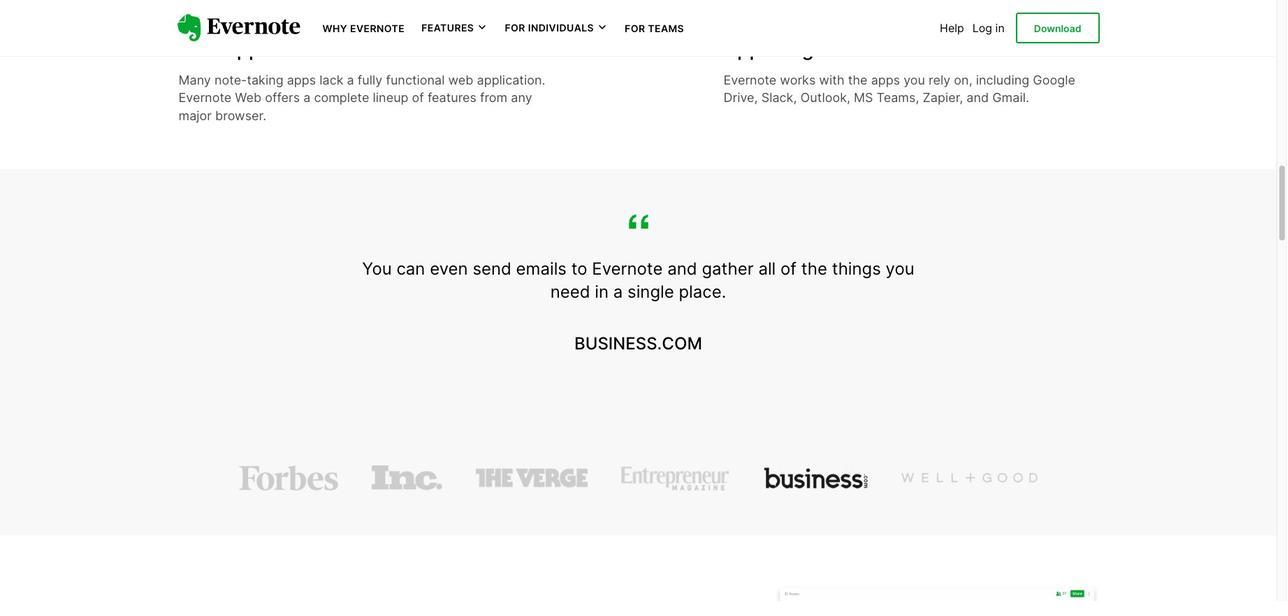 Task type: describe. For each thing, give the bounding box(es) containing it.
inc magazine logo image
[[372, 465, 443, 491]]

for for for individuals
[[505, 22, 526, 34]]

evernote works with the apps you rely on, including google drive, slack, outlook, ms teams, zapier, and gmail.
[[724, 73, 1076, 105]]

and inside you can even send emails to evernote and gather all of the things you need in a single place.
[[668, 259, 698, 279]]

log in link
[[973, 21, 1005, 35]]

0 vertical spatial in
[[996, 21, 1005, 35]]

teams
[[648, 22, 685, 34]]

log
[[973, 21, 993, 35]]

app integrations
[[724, 37, 879, 61]]

from
[[480, 90, 508, 105]]

forbes logo image
[[239, 465, 338, 491]]

slack,
[[762, 90, 797, 105]]

ms
[[854, 90, 874, 105]]

apps inside many note-taking apps lack a fully functional web application. evernote web offers a complete lineup of features from any major browser.
[[287, 73, 316, 88]]

gather
[[702, 259, 754, 279]]

emails
[[516, 259, 567, 279]]

rely
[[929, 73, 951, 88]]

many note-taking apps lack a fully functional web application. evernote web offers a complete lineup of features from any major browser.
[[179, 73, 546, 123]]

you
[[362, 259, 392, 279]]

place.
[[679, 282, 727, 302]]

the inside you can even send emails to evernote and gather all of the things you need in a single place.
[[802, 259, 828, 279]]

1 horizontal spatial a
[[347, 73, 354, 88]]

entrepreneur magazine logo image
[[622, 465, 731, 491]]

taking
[[247, 73, 284, 88]]

teams,
[[877, 90, 920, 105]]

lack
[[320, 73, 344, 88]]

browser icon image
[[177, 0, 222, 16]]

the inside evernote works with the apps you rely on, including google drive, slack, outlook, ms teams, zapier, and gmail.
[[849, 73, 868, 88]]

why
[[323, 22, 348, 34]]

help
[[940, 21, 965, 35]]

help link
[[940, 21, 965, 35]]

web inside many note-taking apps lack a fully functional web application. evernote web offers a complete lineup of features from any major browser.
[[235, 90, 262, 105]]

a inside you can even send emails to evernote and gather all of the things you need in a single place.
[[614, 282, 623, 302]]

0 horizontal spatial a
[[304, 90, 311, 105]]

evernote inside you can even send emails to evernote and gather all of the things you need in a single place.
[[592, 259, 663, 279]]

all
[[759, 259, 776, 279]]

web
[[449, 73, 474, 88]]

fully
[[358, 73, 383, 88]]

for teams
[[625, 22, 685, 34]]

why evernote link
[[323, 21, 405, 35]]

single
[[628, 282, 674, 302]]

individuals
[[528, 22, 594, 34]]

app
[[724, 37, 762, 61]]

functional
[[386, 73, 445, 88]]

you can even send emails to evernote and gather all of the things you need in a single place.
[[362, 259, 915, 302]]

with
[[820, 73, 845, 88]]

of inside you can even send emails to evernote and gather all of the things you need in a single place.
[[781, 259, 797, 279]]

application
[[226, 37, 329, 61]]

apps inside evernote works with the apps you rely on, including google drive, slack, outlook, ms teams, zapier, and gmail.
[[872, 73, 901, 88]]

features
[[428, 90, 477, 105]]

you inside you can even send emails to evernote and gather all of the things you need in a single place.
[[886, 259, 915, 279]]

works
[[781, 73, 816, 88]]

evernote logo image
[[177, 14, 300, 42]]

things
[[832, 259, 881, 279]]



Task type: locate. For each thing, give the bounding box(es) containing it.
for individuals
[[505, 22, 594, 34]]

apps up 'offers'
[[287, 73, 316, 88]]

1 horizontal spatial web
[[235, 90, 262, 105]]

1 horizontal spatial in
[[996, 21, 1005, 35]]

0 vertical spatial a
[[347, 73, 354, 88]]

evernote up single
[[592, 259, 663, 279]]

0 vertical spatial the
[[849, 73, 868, 88]]

drive,
[[724, 90, 758, 105]]

business.com logo image
[[764, 465, 868, 491]]

for teams link
[[625, 21, 685, 35]]

features
[[422, 22, 474, 34]]

1 vertical spatial in
[[595, 282, 609, 302]]

1 horizontal spatial of
[[781, 259, 797, 279]]

evernote inside why evernote link
[[350, 22, 405, 34]]

any
[[511, 90, 533, 105]]

evernote inside many note-taking apps lack a fully functional web application. evernote web offers a complete lineup of features from any major browser.
[[179, 90, 232, 105]]

you right things
[[886, 259, 915, 279]]

for individuals button
[[505, 21, 608, 35]]

on,
[[955, 73, 973, 88]]

download
[[1035, 22, 1082, 34]]

major
[[179, 108, 212, 123]]

1 vertical spatial you
[[886, 259, 915, 279]]

a left single
[[614, 282, 623, 302]]

browser.
[[215, 108, 266, 123]]

offers
[[265, 90, 300, 105]]

log in
[[973, 21, 1005, 35]]

1 vertical spatial and
[[668, 259, 698, 279]]

google
[[1034, 73, 1076, 88]]

of right all
[[781, 259, 797, 279]]

you
[[904, 73, 926, 88], [886, 259, 915, 279]]

you inside evernote works with the apps you rely on, including google drive, slack, outlook, ms teams, zapier, and gmail.
[[904, 73, 926, 88]]

the
[[849, 73, 868, 88], [802, 259, 828, 279]]

the left things
[[802, 259, 828, 279]]

gmail.
[[993, 90, 1030, 105]]

the verge logo image
[[476, 465, 588, 491]]

zapier,
[[923, 90, 964, 105]]

1 vertical spatial a
[[304, 90, 311, 105]]

1 horizontal spatial the
[[849, 73, 868, 88]]

2 horizontal spatial a
[[614, 282, 623, 302]]

0 vertical spatial web
[[179, 37, 220, 61]]

0 horizontal spatial in
[[595, 282, 609, 302]]

web up browser.
[[235, 90, 262, 105]]

integrations
[[767, 37, 879, 61]]

evernote right the why
[[350, 22, 405, 34]]

lineup
[[373, 90, 409, 105]]

of inside many note-taking apps lack a fully functional web application. evernote web offers a complete lineup of features from any major browser.
[[412, 90, 424, 105]]

features button
[[422, 21, 488, 35]]

1 horizontal spatial for
[[625, 22, 646, 34]]

complete
[[314, 90, 370, 105]]

1 apps from the left
[[287, 73, 316, 88]]

application.
[[477, 73, 546, 88]]

0 vertical spatial you
[[904, 73, 926, 88]]

in right "log"
[[996, 21, 1005, 35]]

even
[[430, 259, 468, 279]]

business.com
[[575, 333, 703, 354]]

send
[[473, 259, 512, 279]]

and up the place.
[[668, 259, 698, 279]]

why evernote
[[323, 22, 405, 34]]

1 vertical spatial web
[[235, 90, 262, 105]]

note-
[[215, 73, 247, 88]]

evernote up the major
[[179, 90, 232, 105]]

web up many
[[179, 37, 220, 61]]

to
[[572, 259, 588, 279]]

evernote calendar integration showcase image
[[737, 580, 1100, 601]]

web application
[[179, 37, 329, 61]]

0 horizontal spatial web
[[179, 37, 220, 61]]

and inside evernote works with the apps you rely on, including google drive, slack, outlook, ms teams, zapier, and gmail.
[[967, 90, 989, 105]]

outlook,
[[801, 90, 851, 105]]

0 horizontal spatial apps
[[287, 73, 316, 88]]

in right the need
[[595, 282, 609, 302]]

1 vertical spatial of
[[781, 259, 797, 279]]

for inside button
[[505, 22, 526, 34]]

for for for teams
[[625, 22, 646, 34]]

in
[[996, 21, 1005, 35], [595, 282, 609, 302]]

0 horizontal spatial and
[[668, 259, 698, 279]]

1 horizontal spatial and
[[967, 90, 989, 105]]

1 horizontal spatial apps
[[872, 73, 901, 88]]

1 vertical spatial the
[[802, 259, 828, 279]]

0 horizontal spatial of
[[412, 90, 424, 105]]

you up teams, at the top right of page
[[904, 73, 926, 88]]

a
[[347, 73, 354, 88], [304, 90, 311, 105], [614, 282, 623, 302]]

0 vertical spatial and
[[967, 90, 989, 105]]

and down on,
[[967, 90, 989, 105]]

of down functional
[[412, 90, 424, 105]]

a right 'offers'
[[304, 90, 311, 105]]

for
[[505, 22, 526, 34], [625, 22, 646, 34]]

evernote
[[350, 22, 405, 34], [724, 73, 777, 88], [179, 90, 232, 105], [592, 259, 663, 279]]

web
[[179, 37, 220, 61], [235, 90, 262, 105]]

need
[[551, 282, 591, 302]]

the up ms
[[849, 73, 868, 88]]

for left teams
[[625, 22, 646, 34]]

0 vertical spatial of
[[412, 90, 424, 105]]

apps
[[287, 73, 316, 88], [872, 73, 901, 88]]

evernote inside evernote works with the apps you rely on, including google drive, slack, outlook, ms teams, zapier, and gmail.
[[724, 73, 777, 88]]

many
[[179, 73, 211, 88]]

for left individuals
[[505, 22, 526, 34]]

download link
[[1016, 12, 1100, 43]]

and
[[967, 90, 989, 105], [668, 259, 698, 279]]

evernote up drive,
[[724, 73, 777, 88]]

2 vertical spatial a
[[614, 282, 623, 302]]

apps up teams, at the top right of page
[[872, 73, 901, 88]]

can
[[397, 259, 425, 279]]

0 horizontal spatial for
[[505, 22, 526, 34]]

a right lack
[[347, 73, 354, 88]]

well + good logo image
[[902, 465, 1038, 491]]

including
[[977, 73, 1030, 88]]

0 horizontal spatial the
[[802, 259, 828, 279]]

of
[[412, 90, 424, 105], [781, 259, 797, 279]]

in inside you can even send emails to evernote and gather all of the things you need in a single place.
[[595, 282, 609, 302]]

2 apps from the left
[[872, 73, 901, 88]]



Task type: vqa. For each thing, say whether or not it's contained in the screenshot.
the "life"
no



